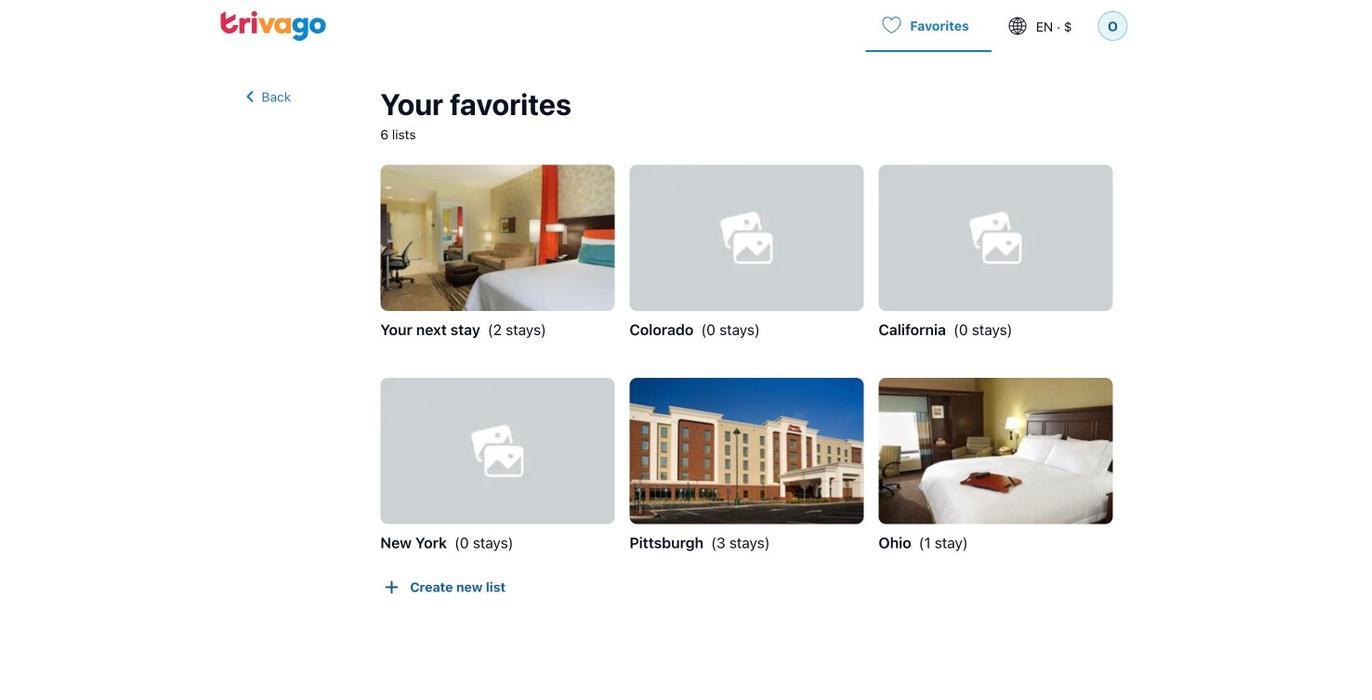 Task type: vqa. For each thing, say whether or not it's contained in the screenshot.
Colorado image
yes



Task type: describe. For each thing, give the bounding box(es) containing it.
trivago logo image
[[221, 11, 327, 41]]



Task type: locate. For each thing, give the bounding box(es) containing it.
colorado image
[[630, 165, 864, 311]]

pittsburgh image
[[630, 378, 864, 525]]

california image
[[879, 165, 1113, 311]]

your next stay image
[[380, 165, 615, 311]]

new york image
[[380, 378, 615, 525]]

ohio image
[[879, 378, 1113, 525]]



